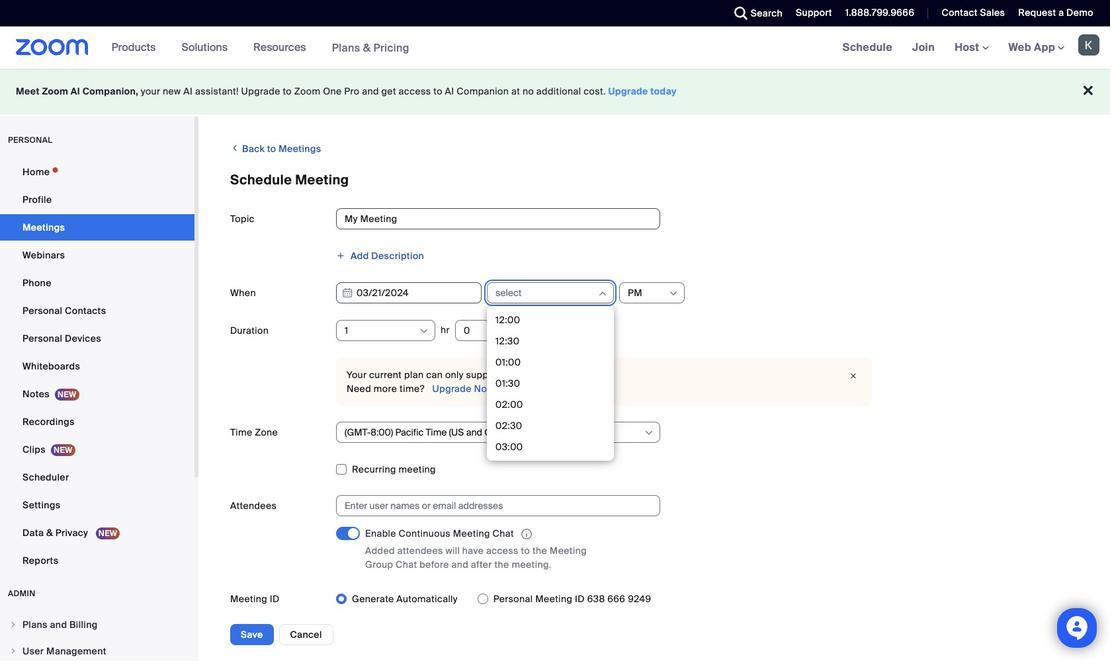 Task type: vqa. For each thing, say whether or not it's contained in the screenshot.
Personal Menu menu
yes



Task type: locate. For each thing, give the bounding box(es) containing it.
plans up user
[[22, 619, 48, 631]]

meeting up save
[[230, 594, 267, 606]]

chat
[[493, 528, 514, 540], [396, 559, 417, 571]]

id left 638
[[575, 594, 585, 606]]

0 vertical spatial personal
[[22, 305, 62, 317]]

meetings up schedule meeting
[[279, 143, 321, 155]]

zoom logo image
[[16, 39, 88, 56]]

chat down attendees
[[396, 559, 417, 571]]

personal
[[22, 305, 62, 317], [22, 333, 62, 345], [493, 594, 533, 606]]

plans for plans & pricing
[[332, 41, 360, 55]]

plans
[[332, 41, 360, 55], [22, 619, 48, 631]]

& inside personal menu 'menu'
[[46, 527, 53, 539]]

meeting inside added attendees will have access to the meeting group chat before and after the meeting.
[[550, 545, 587, 557]]

to down the learn more about enable continuous meeting chat icon at the bottom left
[[521, 545, 530, 557]]

0 vertical spatial meetings
[[279, 143, 321, 155]]

to inside "link"
[[267, 143, 276, 155]]

banner
[[0, 26, 1110, 69]]

meetings
[[279, 143, 321, 155], [22, 222, 65, 234]]

right image left user
[[9, 648, 17, 656]]

1 vertical spatial meeting.
[[512, 559, 552, 571]]

0 vertical spatial &
[[363, 41, 371, 55]]

0 horizontal spatial and
[[50, 619, 67, 631]]

638
[[587, 594, 605, 606]]

0 horizontal spatial meeting.
[[512, 559, 552, 571]]

contact sales link
[[932, 0, 1009, 26], [942, 7, 1005, 19]]

meetings navigation
[[833, 26, 1110, 69]]

ai
[[71, 85, 80, 97], [184, 85, 193, 97], [445, 85, 454, 97]]

app
[[1034, 40, 1055, 54]]

1.888.799.9666 button up schedule link
[[846, 7, 915, 19]]

web app button
[[1009, 40, 1065, 54]]

02:30
[[496, 420, 522, 432]]

reports link
[[0, 548, 195, 574]]

personal for personal meeting id 638 666 9249
[[493, 594, 533, 606]]

upgrade right cost.
[[608, 85, 648, 97]]

meeting. down the learn more about enable continuous meeting chat icon at the bottom left
[[512, 559, 552, 571]]

0 vertical spatial and
[[362, 85, 379, 97]]

phone
[[22, 277, 51, 289]]

& inside the product information navigation
[[363, 41, 371, 55]]

1 vertical spatial plans
[[22, 619, 48, 631]]

1 horizontal spatial meetings
[[279, 143, 321, 155]]

data & privacy link
[[0, 520, 195, 547]]

2 vertical spatial personal
[[493, 594, 533, 606]]

list box
[[490, 310, 611, 662]]

and inside menu item
[[50, 619, 67, 631]]

plans for plans and billing
[[22, 619, 48, 631]]

12:00
[[496, 314, 520, 326]]

right image for plans
[[9, 621, 17, 629]]

to left companion
[[434, 85, 443, 97]]

schedule down 1.888.799.9666
[[843, 40, 893, 54]]

0 vertical spatial right image
[[9, 621, 17, 629]]

right image inside user management menu item
[[9, 648, 17, 656]]

access right the get
[[399, 85, 431, 97]]

meeting.
[[575, 369, 615, 381], [512, 559, 552, 571]]

40
[[504, 369, 516, 381]]

1.888.799.9666 button up join
[[836, 0, 918, 26]]

meeting up have at the bottom left of page
[[453, 528, 490, 540]]

your
[[141, 85, 160, 97]]

2 horizontal spatial ai
[[445, 85, 454, 97]]

schedule inside meetings navigation
[[843, 40, 893, 54]]

meetings up webinars
[[22, 222, 65, 234]]

plans inside the product information navigation
[[332, 41, 360, 55]]

zoom
[[42, 85, 68, 97], [294, 85, 321, 97]]

request
[[1019, 7, 1056, 19]]

and left 'billing'
[[50, 619, 67, 631]]

time zone
[[230, 427, 278, 439]]

1 horizontal spatial access
[[486, 545, 519, 557]]

support
[[466, 369, 501, 381]]

1 horizontal spatial id
[[575, 594, 585, 606]]

management
[[46, 646, 106, 658]]

id up save button
[[270, 594, 280, 606]]

upgrade down the product information navigation
[[241, 85, 280, 97]]

to down "resources" dropdown button
[[283, 85, 292, 97]]

recurring meeting
[[352, 464, 436, 476]]

0 vertical spatial plans
[[332, 41, 360, 55]]

01:30
[[496, 378, 520, 390]]

0 horizontal spatial the
[[495, 559, 509, 571]]

meetings inside "link"
[[279, 143, 321, 155]]

& for pricing
[[363, 41, 371, 55]]

1 horizontal spatial plans
[[332, 41, 360, 55]]

to right the "back"
[[267, 143, 276, 155]]

access
[[399, 85, 431, 97], [486, 545, 519, 557]]

admin menu menu
[[0, 613, 195, 662]]

1 vertical spatial meetings
[[22, 222, 65, 234]]

chat inside added attendees will have access to the meeting group chat before and after the meeting.
[[396, 559, 417, 571]]

0 horizontal spatial chat
[[396, 559, 417, 571]]

1 horizontal spatial schedule
[[843, 40, 893, 54]]

1 horizontal spatial meeting.
[[575, 369, 615, 381]]

& right data
[[46, 527, 53, 539]]

id
[[270, 594, 280, 606], [575, 594, 585, 606]]

2 zoom from the left
[[294, 85, 321, 97]]

& left the 'pricing'
[[363, 41, 371, 55]]

meeting left 638
[[535, 594, 573, 606]]

1 horizontal spatial show options image
[[668, 289, 679, 299]]

one
[[323, 85, 342, 97]]

access down enable continuous meeting chat application
[[486, 545, 519, 557]]

0 horizontal spatial upgrade
[[241, 85, 280, 97]]

personal devices link
[[0, 326, 195, 352]]

pm
[[628, 287, 643, 299]]

and down the will
[[452, 559, 469, 571]]

meeting up 'personal meeting id 638 666 9249'
[[550, 545, 587, 557]]

0 horizontal spatial id
[[270, 594, 280, 606]]

1 vertical spatial chat
[[396, 559, 417, 571]]

1 vertical spatial right image
[[9, 648, 17, 656]]

zoom right meet
[[42, 85, 68, 97]]

0 horizontal spatial plans
[[22, 619, 48, 631]]

2 horizontal spatial and
[[452, 559, 469, 571]]

0 horizontal spatial access
[[399, 85, 431, 97]]

0 vertical spatial the
[[533, 545, 547, 557]]

personal up whiteboards
[[22, 333, 62, 345]]

meet zoom ai companion, footer
[[0, 69, 1110, 114]]

chat inside enable continuous meeting chat application
[[493, 528, 514, 540]]

meetings inside personal menu 'menu'
[[22, 222, 65, 234]]

scheduler
[[22, 472, 69, 484]]

only
[[445, 369, 464, 381]]

zoom left one
[[294, 85, 321, 97]]

chat left the learn more about enable continuous meeting chat icon at the bottom left
[[493, 528, 514, 540]]

0 horizontal spatial zoom
[[42, 85, 68, 97]]

contact sales
[[942, 7, 1005, 19]]

& for privacy
[[46, 527, 53, 539]]

1 horizontal spatial upgrade
[[433, 383, 472, 395]]

after
[[471, 559, 492, 571]]

ai right new
[[184, 85, 193, 97]]

pro
[[344, 85, 360, 97]]

home
[[22, 166, 50, 178]]

the
[[533, 545, 547, 557], [495, 559, 509, 571]]

meet
[[16, 85, 40, 97]]

personal down added attendees will have access to the meeting group chat before and after the meeting.
[[493, 594, 533, 606]]

1 horizontal spatial ai
[[184, 85, 193, 97]]

per
[[557, 369, 573, 381]]

1 vertical spatial show options image
[[644, 428, 654, 439]]

add image
[[336, 251, 345, 261]]

schedule
[[843, 40, 893, 54], [230, 171, 292, 189]]

meeting down the back to meetings
[[295, 171, 349, 189]]

0 horizontal spatial schedule
[[230, 171, 292, 189]]

profile link
[[0, 187, 195, 213]]

0 horizontal spatial ai
[[71, 85, 80, 97]]

plans inside menu item
[[22, 619, 48, 631]]

2 id from the left
[[575, 594, 585, 606]]

plans & pricing link
[[332, 41, 410, 55], [332, 41, 410, 55]]

to inside added attendees will have access to the meeting group chat before and after the meeting.
[[521, 545, 530, 557]]

show options image
[[668, 289, 679, 299], [644, 428, 654, 439]]

1 right image from the top
[[9, 621, 17, 629]]

settings
[[22, 500, 61, 512]]

0 vertical spatial meeting.
[[575, 369, 615, 381]]

0 vertical spatial show options image
[[668, 289, 679, 299]]

666
[[608, 594, 626, 606]]

select start time text field
[[496, 283, 597, 303]]

2 vertical spatial and
[[50, 619, 67, 631]]

personal contacts link
[[0, 298, 195, 324]]

personal inside meeting id option group
[[493, 594, 533, 606]]

the right after
[[495, 559, 509, 571]]

3 ai from the left
[[445, 85, 454, 97]]

and left the get
[[362, 85, 379, 97]]

1 ai from the left
[[71, 85, 80, 97]]

your current plan can only support 40 minutes per meeting. need more time? upgrade now
[[347, 369, 615, 395]]

schedule down the "back"
[[230, 171, 292, 189]]

added
[[365, 545, 395, 557]]

user management menu item
[[0, 639, 195, 662]]

right image down admin
[[9, 621, 17, 629]]

1 id from the left
[[270, 594, 280, 606]]

search button
[[724, 0, 786, 26]]

meeting. inside your current plan can only support 40 minutes per meeting. need more time? upgrade now
[[575, 369, 615, 381]]

0 horizontal spatial meetings
[[22, 222, 65, 234]]

ai left companion
[[445, 85, 454, 97]]

profile
[[22, 194, 52, 206]]

learn more about enable continuous meeting chat image
[[517, 529, 536, 541]]

meeting. right per
[[575, 369, 615, 381]]

personal down phone
[[22, 305, 62, 317]]

0 horizontal spatial &
[[46, 527, 53, 539]]

to
[[283, 85, 292, 97], [434, 85, 443, 97], [267, 143, 276, 155], [521, 545, 530, 557]]

0 vertical spatial chat
[[493, 528, 514, 540]]

at
[[511, 85, 520, 97]]

companion,
[[82, 85, 139, 97]]

1 horizontal spatial &
[[363, 41, 371, 55]]

1 vertical spatial access
[[486, 545, 519, 557]]

0 vertical spatial access
[[399, 85, 431, 97]]

2 right image from the top
[[9, 648, 17, 656]]

plans and billing menu item
[[0, 613, 195, 638]]

Persistent Chat, enter email address,Enter user names or email addresses text field
[[345, 496, 640, 516]]

1 vertical spatial and
[[452, 559, 469, 571]]

join
[[913, 40, 935, 54]]

ai left companion,
[[71, 85, 80, 97]]

1 vertical spatial &
[[46, 527, 53, 539]]

right image inside plans and billing menu item
[[9, 621, 17, 629]]

show options image
[[419, 326, 429, 337]]

automatically
[[397, 594, 458, 606]]

0 vertical spatial schedule
[[843, 40, 893, 54]]

enable continuous meeting chat application
[[365, 527, 617, 542]]

1 vertical spatial the
[[495, 559, 509, 571]]

settings link
[[0, 492, 195, 519]]

right image
[[9, 621, 17, 629], [9, 648, 17, 656]]

2 ai from the left
[[184, 85, 193, 97]]

resources
[[254, 40, 306, 54]]

1 horizontal spatial chat
[[493, 528, 514, 540]]

meet zoom ai companion, your new ai assistant! upgrade to zoom one pro and get access to ai companion at no additional cost. upgrade today
[[16, 85, 677, 97]]

solutions
[[182, 40, 228, 54]]

1 vertical spatial schedule
[[230, 171, 292, 189]]

can
[[426, 369, 443, 381]]

1 horizontal spatial the
[[533, 545, 547, 557]]

generate automatically
[[352, 594, 458, 606]]

recordings
[[22, 416, 75, 428]]

1 horizontal spatial zoom
[[294, 85, 321, 97]]

access inside added attendees will have access to the meeting group chat before and after the meeting.
[[486, 545, 519, 557]]

the down the learn more about enable continuous meeting chat icon at the bottom left
[[533, 545, 547, 557]]

request a demo link
[[1009, 0, 1110, 26], [1019, 7, 1094, 19]]

and
[[362, 85, 379, 97], [452, 559, 469, 571], [50, 619, 67, 631]]

plans up meet zoom ai companion, your new ai assistant! upgrade to zoom one pro and get access to ai companion at no additional cost. upgrade today
[[332, 41, 360, 55]]

1.888.799.9666 button
[[836, 0, 918, 26], [846, 7, 915, 19]]

before
[[420, 559, 449, 571]]

when
[[230, 287, 256, 299]]

1 vertical spatial personal
[[22, 333, 62, 345]]

upgrade down 'only'
[[433, 383, 472, 395]]

1 horizontal spatial and
[[362, 85, 379, 97]]

whiteboards
[[22, 361, 80, 373]]



Task type: describe. For each thing, give the bounding box(es) containing it.
back
[[242, 143, 265, 155]]

When text field
[[336, 283, 482, 304]]

and inside added attendees will have access to the meeting group chat before and after the meeting.
[[452, 559, 469, 571]]

add
[[351, 250, 369, 262]]

now
[[474, 383, 494, 395]]

companion
[[457, 85, 509, 97]]

user
[[22, 646, 44, 658]]

9249
[[628, 594, 651, 606]]

banner containing products
[[0, 26, 1110, 69]]

03:00
[[496, 441, 523, 453]]

clips link
[[0, 437, 195, 463]]

new
[[163, 85, 181, 97]]

webinars link
[[0, 242, 195, 269]]

have
[[462, 545, 484, 557]]

home link
[[0, 159, 195, 185]]

join link
[[903, 26, 945, 69]]

cancel
[[290, 629, 322, 641]]

more
[[374, 383, 397, 395]]

close image
[[846, 370, 862, 383]]

contacts
[[65, 305, 106, 317]]

02:00
[[496, 399, 523, 411]]

personal contacts
[[22, 305, 106, 317]]

no
[[523, 85, 534, 97]]

schedule for schedule
[[843, 40, 893, 54]]

id inside option group
[[575, 594, 585, 606]]

continuous
[[399, 528, 451, 540]]

add description button
[[336, 246, 424, 266]]

product information navigation
[[102, 26, 419, 69]]

get
[[382, 85, 396, 97]]

will
[[446, 545, 460, 557]]

upgrade now link
[[430, 383, 494, 395]]

personal menu menu
[[0, 159, 195, 576]]

personal for personal devices
[[22, 333, 62, 345]]

plan
[[404, 369, 424, 381]]

personal for personal contacts
[[22, 305, 62, 317]]

meeting inside application
[[453, 528, 490, 540]]

zone
[[255, 427, 278, 439]]

1.888.799.9666
[[846, 7, 915, 19]]

meeting id option group
[[336, 589, 1079, 610]]

host
[[955, 40, 982, 54]]

minutes
[[519, 369, 555, 381]]

meeting inside option group
[[535, 594, 573, 606]]

solutions button
[[182, 26, 234, 69]]

recordings link
[[0, 409, 195, 435]]

personal
[[8, 135, 53, 146]]

attendees
[[398, 545, 443, 557]]

meeting
[[399, 464, 436, 476]]

time?
[[400, 383, 425, 395]]

schedule meeting
[[230, 171, 349, 189]]

pm button
[[628, 283, 668, 303]]

schedule for schedule meeting
[[230, 171, 292, 189]]

cancel button
[[279, 625, 333, 646]]

cost.
[[584, 85, 606, 97]]

meetings link
[[0, 214, 195, 241]]

back to meetings link
[[230, 138, 321, 159]]

products button
[[112, 26, 162, 69]]

left image
[[230, 142, 240, 155]]

template
[[230, 631, 272, 643]]

group
[[365, 559, 393, 571]]

meeting. inside added attendees will have access to the meeting group chat before and after the meeting.
[[512, 559, 552, 571]]

phone link
[[0, 270, 195, 296]]

topic
[[230, 213, 255, 225]]

generate
[[352, 594, 394, 606]]

profile picture image
[[1079, 34, 1100, 56]]

meeting id
[[230, 594, 280, 606]]

host button
[[955, 40, 989, 54]]

pricing
[[374, 41, 410, 55]]

enable continuous meeting chat
[[365, 528, 514, 540]]

enable
[[365, 528, 396, 540]]

save
[[241, 629, 263, 641]]

and inside meet zoom ai companion, footer
[[362, 85, 379, 97]]

description
[[371, 250, 424, 262]]

1
[[345, 325, 348, 337]]

devices
[[65, 333, 101, 345]]

1 button
[[345, 321, 418, 341]]

user management
[[22, 646, 106, 658]]

list box containing 12:00
[[490, 310, 611, 662]]

0 horizontal spatial show options image
[[644, 428, 654, 439]]

notes link
[[0, 381, 195, 408]]

right image for user
[[9, 648, 17, 656]]

upgrade today link
[[608, 85, 677, 97]]

save button
[[230, 625, 274, 646]]

admin
[[8, 589, 36, 600]]

recurring
[[352, 464, 396, 476]]

additional
[[537, 85, 581, 97]]

upgrade inside your current plan can only support 40 minutes per meeting. need more time? upgrade now
[[433, 383, 472, 395]]

Topic text field
[[336, 208, 660, 230]]

support
[[796, 7, 832, 19]]

scheduler link
[[0, 465, 195, 491]]

1 zoom from the left
[[42, 85, 68, 97]]

demo
[[1067, 7, 1094, 19]]

assistant!
[[195, 85, 239, 97]]

hr
[[441, 324, 450, 336]]

data & privacy
[[22, 527, 90, 539]]

access inside meet zoom ai companion, footer
[[399, 85, 431, 97]]

add description
[[351, 250, 424, 262]]

plans and billing
[[22, 619, 98, 631]]

webinars
[[22, 249, 65, 261]]

current
[[369, 369, 402, 381]]

contact
[[942, 7, 978, 19]]

your
[[347, 369, 367, 381]]

notes
[[22, 388, 50, 400]]

products
[[112, 40, 156, 54]]

added attendees will have access to the meeting group chat before and after the meeting.
[[365, 545, 587, 571]]

hide options image
[[598, 289, 608, 299]]

today
[[651, 85, 677, 97]]

schedule link
[[833, 26, 903, 69]]

web
[[1009, 40, 1032, 54]]

privacy
[[55, 527, 88, 539]]

2 horizontal spatial upgrade
[[608, 85, 648, 97]]



